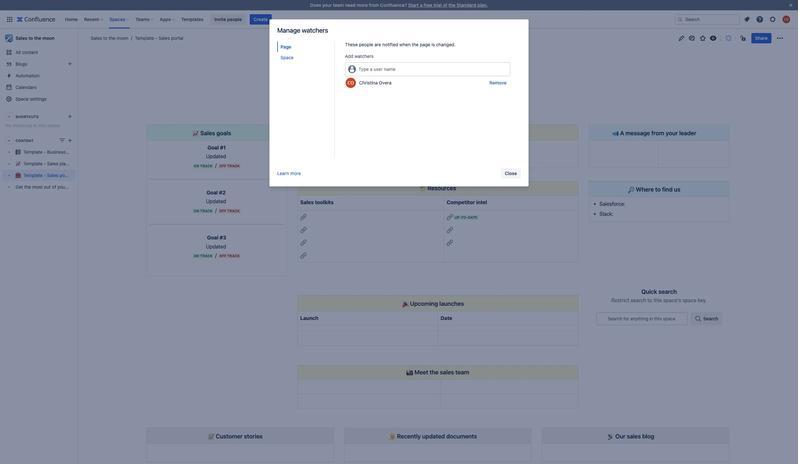 Task type: vqa. For each thing, say whether or not it's contained in the screenshot.
the appswitcher icon
no



Task type: locate. For each thing, give the bounding box(es) containing it.
confluence image
[[17, 15, 55, 23], [17, 15, 55, 23]]

this right 'viewed'
[[447, 76, 454, 81]]

off
[[219, 164, 226, 168], [219, 209, 226, 213], [219, 254, 226, 258]]

1 vertical spatial page
[[455, 76, 464, 81]]

0 horizontal spatial team
[[68, 184, 78, 190]]

updated inside goal #3 updated
[[206, 244, 226, 250]]

2 horizontal spatial team
[[455, 369, 469, 376]]

1 horizontal spatial portal
[[171, 35, 183, 41]]

search right magnifying glass icon
[[703, 316, 718, 322]]

your inside tree
[[57, 184, 67, 190]]

1 horizontal spatial template - sales portal
[[135, 35, 183, 41]]

apps button
[[158, 14, 177, 24]]

on track / off track down the "goal #2 updated" at the left of page
[[194, 208, 240, 213]]

free
[[424, 2, 432, 8]]

0 vertical spatial template - sales portal
[[135, 35, 183, 41]]

space down page
[[280, 55, 294, 60]]

1 vertical spatial updated
[[206, 199, 226, 205]]

2 off from the top
[[219, 209, 226, 213]]

3 / from the top
[[215, 253, 217, 258]]

page for the
[[420, 42, 430, 47]]

0 vertical spatial updated
[[206, 154, 226, 159]]

a inside manage watchers dialog
[[370, 66, 372, 72]]

updated inside goal #1 updated
[[206, 154, 226, 159]]

goal left #2 at the top of the page
[[207, 190, 218, 196]]

1 / from the top
[[215, 163, 217, 168]]

documents
[[446, 433, 477, 440]]

1 vertical spatial sales
[[627, 433, 641, 440]]

0 horizontal spatial space
[[16, 96, 29, 102]]

where to find us
[[635, 186, 680, 193]]

page left is
[[420, 42, 430, 47]]

page right 'viewed'
[[455, 76, 464, 81]]

:mag_right: image
[[628, 187, 635, 193], [628, 187, 635, 193]]

:tada: image
[[402, 301, 409, 308]]

0 vertical spatial page
[[420, 42, 430, 47]]

our
[[615, 433, 625, 440]]

tree inside the space element
[[3, 146, 92, 193]]

goal inside goal #3 updated
[[207, 235, 218, 241]]

1 horizontal spatial sales to the moon
[[91, 35, 128, 41]]

/ down goal #3 updated
[[215, 253, 217, 258]]

0 vertical spatial your
[[322, 2, 332, 8]]

1 vertical spatial on
[[194, 209, 199, 213]]

0 vertical spatial off
[[219, 164, 226, 168]]

template - sales portal up out
[[23, 173, 72, 178]]

tab list
[[277, 41, 334, 158]]

:camera_with_flash: image
[[407, 370, 413, 376]]

2 horizontal spatial people
[[420, 76, 432, 81]]

2 updated from the top
[[206, 199, 226, 205]]

of right out
[[52, 184, 56, 190]]

search
[[658, 288, 677, 295], [631, 298, 646, 304]]

resources
[[426, 185, 456, 192]]

1 vertical spatial more
[[290, 171, 301, 176]]

template - sales portal down are
[[326, 50, 414, 61]]

2 vertical spatial your
[[57, 184, 67, 190]]

1 vertical spatial a
[[370, 66, 372, 72]]

0 vertical spatial in
[[33, 123, 37, 128]]

updated for #3
[[206, 244, 226, 250]]

updated inside the "goal #2 updated"
[[206, 199, 226, 205]]

1 vertical spatial portal
[[392, 50, 414, 61]]

sales toolkits
[[300, 200, 334, 205]]

:satellite: image
[[607, 434, 614, 440]]

home link
[[63, 14, 80, 24]]

0 vertical spatial team
[[333, 2, 344, 8]]

3 on from the top
[[194, 254, 199, 258]]

tree containing template - business review
[[3, 146, 92, 193]]

templates link
[[179, 14, 205, 24]]

1 on track / off track from the top
[[194, 163, 240, 168]]

1 vertical spatial watchers
[[355, 53, 374, 59]]

space settings
[[16, 96, 47, 102]]

3 on track / off track from the top
[[194, 253, 240, 258]]

more
[[357, 2, 368, 8], [290, 171, 301, 176]]

recently
[[397, 433, 421, 440]]

1 horizontal spatial moon
[[117, 35, 128, 41]]

search inside button
[[703, 316, 718, 322]]

portal inside tree
[[60, 173, 72, 178]]

goal for goal #3 updated
[[207, 235, 218, 241]]

watchers down does
[[302, 27, 328, 34]]

the right get
[[24, 184, 31, 190]]

sales right our
[[627, 433, 641, 440]]

remove button
[[486, 78, 510, 88]]

2 on track / off track from the top
[[194, 208, 240, 213]]

0 horizontal spatial watchers
[[302, 27, 328, 34]]

#2
[[219, 190, 226, 196]]

goal for goal #1 updated
[[208, 145, 219, 151]]

1 horizontal spatial watchers
[[355, 53, 374, 59]]

settings icon image
[[769, 15, 777, 23]]

2 vertical spatial on track / off track
[[194, 253, 240, 258]]

tree
[[3, 146, 92, 193]]

:link: image
[[300, 214, 307, 221], [300, 214, 307, 221], [447, 214, 453, 221], [300, 227, 307, 233], [447, 227, 453, 233], [300, 240, 307, 246], [447, 240, 453, 246], [300, 253, 307, 259]]

/ down goal #1 updated
[[215, 163, 217, 168]]

1 vertical spatial template - sales portal
[[326, 50, 414, 61]]

0 vertical spatial space
[[280, 55, 294, 60]]

watchers up the type on the left of page
[[355, 53, 374, 59]]

sales to the moon link up the all content link
[[3, 32, 75, 45]]

moon up the all content link
[[42, 35, 55, 41]]

3 updated from the top
[[206, 244, 226, 250]]

portal
[[171, 35, 183, 41], [392, 50, 414, 61], [60, 173, 72, 178]]

created
[[380, 70, 394, 75]]

overa
[[379, 80, 391, 86]]

sales
[[16, 35, 27, 41], [91, 35, 102, 41], [159, 35, 170, 41], [369, 50, 390, 61], [200, 129, 215, 137], [47, 161, 58, 167], [47, 173, 58, 178], [300, 200, 314, 205]]

plan.
[[477, 2, 488, 8]]

1 vertical spatial /
[[215, 208, 217, 213]]

of right trial
[[443, 2, 447, 8]]

:dividers: image
[[420, 186, 426, 192], [420, 186, 426, 192]]

tab list inside manage watchers dialog
[[277, 41, 334, 158]]

2 horizontal spatial template - sales portal
[[326, 50, 414, 61]]

a left free in the right top of the page
[[420, 2, 423, 8]]

of inside the space element
[[52, 184, 56, 190]]

2 vertical spatial on
[[194, 254, 199, 258]]

this inside the space element
[[38, 123, 46, 128]]

this down 'restrict search to this space's space key.' at the right of the page
[[654, 316, 662, 322]]

invite people button
[[210, 14, 246, 24]]

1 horizontal spatial a
[[420, 2, 423, 8]]

moon down spaces popup button
[[117, 35, 128, 41]]

updated
[[422, 433, 445, 440]]

banner
[[0, 10, 798, 29]]

- inside 'link'
[[44, 149, 46, 155]]

launch
[[300, 315, 318, 321]]

Search field
[[675, 14, 740, 24]]

a
[[420, 2, 423, 8], [370, 66, 372, 72]]

1 vertical spatial people
[[359, 42, 373, 47]]

0 horizontal spatial portal
[[60, 173, 72, 178]]

1 vertical spatial goal
[[207, 190, 218, 196]]

goal for goal #2 updated
[[207, 190, 218, 196]]

sales to the moon up the all content link
[[16, 35, 55, 41]]

2 vertical spatial people
[[420, 76, 432, 81]]

:scroll: image
[[389, 434, 396, 440]]

people right the invite
[[227, 16, 242, 22]]

space for space
[[280, 55, 294, 60]]

this down shortcuts dropdown button
[[38, 123, 46, 128]]

:link: image
[[447, 214, 453, 221], [300, 227, 307, 233], [447, 227, 453, 233], [300, 240, 307, 246], [447, 240, 453, 246], [300, 253, 307, 259]]

content
[[16, 138, 34, 143]]

team inside tree
[[68, 184, 78, 190]]

0 horizontal spatial template - sales portal
[[23, 173, 72, 178]]

meet the sales team
[[413, 369, 469, 376]]

0 vertical spatial a
[[420, 2, 423, 8]]

0 horizontal spatial of
[[52, 184, 56, 190]]

/ down the "goal #2 updated" at the left of page
[[215, 208, 217, 213]]

to
[[28, 35, 33, 41], [103, 35, 107, 41], [655, 186, 661, 193], [648, 298, 652, 304]]

your right out
[[57, 184, 67, 190]]

1 horizontal spatial in
[[649, 316, 653, 322]]

from
[[369, 2, 379, 8], [651, 129, 664, 137]]

0 horizontal spatial a
[[370, 66, 372, 72]]

page inside manage watchers dialog
[[420, 42, 430, 47]]

key.
[[698, 298, 707, 304]]

sales
[[440, 369, 454, 376], [627, 433, 641, 440]]

:tada: image
[[402, 301, 409, 308]]

updated down #1
[[206, 154, 226, 159]]

sales to the moon down spaces at the top of the page
[[91, 35, 128, 41]]

most
[[32, 184, 43, 190]]

upcoming launches
[[409, 300, 464, 307]]

0 horizontal spatial more
[[290, 171, 301, 176]]

goal inside goal #1 updated
[[208, 145, 219, 151]]

goal inside the "goal #2 updated"
[[207, 190, 218, 196]]

a left "user"
[[370, 66, 372, 72]]

:chart_with_upwards_trend: image
[[193, 130, 199, 137]]

:satellite: image
[[607, 434, 614, 440]]

people left are
[[359, 42, 373, 47]]

out
[[44, 184, 51, 190]]

template - sales portal link up "most"
[[3, 170, 75, 181]]

2 vertical spatial /
[[215, 253, 217, 258]]

2 vertical spatial portal
[[60, 173, 72, 178]]

date
[[468, 215, 477, 219]]

0 horizontal spatial search
[[608, 316, 622, 322]]

0 horizontal spatial search
[[631, 298, 646, 304]]

of
[[443, 2, 447, 8], [52, 184, 56, 190]]

3 off from the top
[[219, 254, 226, 258]]

page inside button
[[455, 76, 464, 81]]

calendars link
[[3, 82, 75, 93]]

:chart_with_upwards_trend: image
[[193, 130, 199, 137]]

2 vertical spatial goal
[[207, 235, 218, 241]]

goal left #3
[[207, 235, 218, 241]]

0 horizontal spatial your
[[57, 184, 67, 190]]

1 moon from the left
[[42, 35, 55, 41]]

search down 'quick'
[[631, 298, 646, 304]]

1 vertical spatial template - sales portal link
[[3, 170, 75, 181]]

2 search from the left
[[703, 316, 718, 322]]

2 sales to the moon from the left
[[91, 35, 128, 41]]

1 vertical spatial off
[[219, 209, 226, 213]]

1 min read
[[361, 76, 380, 81]]

updated
[[206, 154, 226, 159], [206, 199, 226, 205], [206, 244, 226, 250]]

page for this
[[455, 76, 464, 81]]

1 vertical spatial of
[[52, 184, 56, 190]]

portal down apps popup button on the left of page
[[171, 35, 183, 41]]

from left confluence?
[[369, 2, 379, 8]]

off down goal #1 updated
[[219, 164, 226, 168]]

2 moon from the left
[[117, 35, 128, 41]]

watchers for manage watchers
[[302, 27, 328, 34]]

0 vertical spatial people
[[227, 16, 242, 22]]

0 vertical spatial from
[[369, 2, 379, 8]]

sales to the moon link down spaces at the top of the page
[[91, 35, 128, 41]]

goal left #1
[[208, 145, 219, 151]]

owned
[[330, 70, 343, 75]]

off down goal #3 updated
[[219, 254, 226, 258]]

in right anything
[[649, 316, 653, 322]]

1 vertical spatial from
[[651, 129, 664, 137]]

space
[[47, 123, 60, 128], [80, 184, 92, 190], [683, 298, 697, 304], [663, 316, 675, 322]]

template - sales portal
[[135, 35, 183, 41], [326, 50, 414, 61], [23, 173, 72, 178]]

0 vertical spatial on track / off track
[[194, 163, 240, 168]]

0 vertical spatial template - sales portal link
[[128, 35, 183, 41]]

does your team need more from confluence? start a free trial of the standard plan.
[[310, 2, 488, 8]]

magnifying glass image
[[694, 315, 702, 323]]

0 horizontal spatial moon
[[42, 35, 55, 41]]

the down spaces at the top of the page
[[109, 35, 115, 41]]

:mega: image
[[612, 130, 619, 137], [612, 130, 619, 137]]

,
[[378, 70, 379, 75]]

0 horizontal spatial sales
[[440, 369, 454, 376]]

more right the learn
[[290, 171, 301, 176]]

space's
[[663, 298, 681, 304]]

search button
[[690, 312, 722, 325]]

sales right meet
[[440, 369, 454, 376]]

0 vertical spatial search
[[658, 288, 677, 295]]

:pencil: image
[[208, 434, 214, 440], [208, 434, 214, 440]]

search for quick
[[658, 288, 677, 295]]

people right many
[[420, 76, 432, 81]]

on track / off track down goal #1 updated
[[194, 163, 240, 168]]

space inside manage watchers dialog
[[280, 55, 294, 60]]

portal down planning
[[60, 173, 72, 178]]

0 vertical spatial more
[[357, 2, 368, 8]]

leader
[[679, 129, 696, 137]]

template inside template - business review 'link'
[[23, 149, 43, 155]]

watchers
[[302, 27, 328, 34], [355, 53, 374, 59]]

user
[[374, 66, 383, 72]]

portal down when
[[392, 50, 414, 61]]

people inside manage watchers dialog
[[359, 42, 373, 47]]

this
[[447, 76, 454, 81], [38, 123, 46, 128], [654, 298, 662, 304], [654, 316, 662, 322]]

intel
[[476, 200, 487, 205]]

0 horizontal spatial template - sales portal link
[[3, 170, 75, 181]]

template - sales portal link
[[128, 35, 183, 41], [3, 170, 75, 181]]

tab list containing page
[[277, 41, 334, 158]]

people
[[227, 16, 242, 22], [359, 42, 373, 47], [420, 76, 432, 81]]

1 vertical spatial team
[[68, 184, 78, 190]]

1 horizontal spatial search
[[703, 316, 718, 322]]

close button
[[501, 168, 521, 179]]

:camera_with_flash: image
[[407, 370, 413, 376]]

template - sales portal link inside tree
[[3, 170, 75, 181]]

the right when
[[412, 42, 419, 47]]

1 horizontal spatial space
[[280, 55, 294, 60]]

2 vertical spatial updated
[[206, 244, 226, 250]]

0 horizontal spatial people
[[227, 16, 242, 22]]

viewed
[[434, 76, 446, 81]]

search left for
[[608, 316, 622, 322]]

template - sales portal link down apps
[[128, 35, 183, 41]]

learn more link
[[277, 170, 301, 177]]

2 vertical spatial team
[[455, 369, 469, 376]]

updated down #3
[[206, 244, 226, 250]]

launches
[[439, 300, 464, 307]]

up-to-date
[[454, 215, 477, 219]]

learn more
[[277, 171, 301, 176]]

your right does
[[322, 2, 332, 8]]

1 horizontal spatial from
[[651, 129, 664, 137]]

0 vertical spatial /
[[215, 163, 217, 168]]

from right message
[[651, 129, 664, 137]]

search for restrict
[[631, 298, 646, 304]]

1 sales to the moon from the left
[[16, 35, 55, 41]]

1 horizontal spatial of
[[443, 2, 447, 8]]

goal #2 updated
[[206, 190, 227, 205]]

many
[[409, 76, 419, 81]]

off down the "goal #2 updated" at the left of page
[[219, 209, 226, 213]]

sales to the moon link
[[3, 32, 75, 45], [91, 35, 128, 41]]

0 vertical spatial watchers
[[302, 27, 328, 34]]

competitor
[[447, 200, 475, 205]]

Add watchers text field
[[359, 66, 360, 73]]

1 vertical spatial space
[[16, 96, 29, 102]]

space down calendars
[[16, 96, 29, 102]]

0 horizontal spatial page
[[420, 42, 430, 47]]

updated down #2 at the top of the page
[[206, 199, 226, 205]]

automation link
[[3, 70, 75, 82]]

a message from your leader
[[619, 129, 696, 137]]

1 horizontal spatial page
[[455, 76, 464, 81]]

planning
[[60, 161, 77, 167]]

page
[[420, 42, 430, 47], [455, 76, 464, 81]]

template - sales portal down apps
[[135, 35, 183, 41]]

search up space's
[[658, 288, 677, 295]]

0 horizontal spatial in
[[33, 123, 37, 128]]

0 vertical spatial goal
[[208, 145, 219, 151]]

your left leader
[[666, 129, 678, 137]]

1 horizontal spatial your
[[322, 2, 332, 8]]

2 vertical spatial template - sales portal
[[23, 173, 72, 178]]

people inside global element
[[227, 16, 242, 22]]

moon
[[42, 35, 55, 41], [117, 35, 128, 41]]

template - sales planning link
[[3, 158, 77, 170]]

1 search from the left
[[608, 316, 622, 322]]

more right need
[[357, 2, 368, 8]]

0 horizontal spatial sales to the moon
[[16, 35, 55, 41]]

1 horizontal spatial template - sales portal link
[[128, 35, 183, 41]]

in down shortcuts dropdown button
[[33, 123, 37, 128]]

#3
[[220, 235, 226, 241]]

1 horizontal spatial search
[[658, 288, 677, 295]]

the up the all content link
[[34, 35, 41, 41]]

are
[[375, 42, 381, 47]]

1 updated from the top
[[206, 154, 226, 159]]

2 horizontal spatial your
[[666, 129, 678, 137]]

on track / off track down goal #3 updated
[[194, 253, 240, 258]]

0 vertical spatial on
[[194, 164, 199, 168]]

1 vertical spatial search
[[631, 298, 646, 304]]

2 vertical spatial off
[[219, 254, 226, 258]]

this inside button
[[447, 76, 454, 81]]

1 horizontal spatial people
[[359, 42, 373, 47]]

quick search
[[641, 288, 677, 295]]

changed.
[[436, 42, 456, 47]]

these people are notified when the page is changed.
[[345, 42, 456, 47]]

1 vertical spatial on track / off track
[[194, 208, 240, 213]]



Task type: describe. For each thing, give the bounding box(es) containing it.
how
[[400, 76, 408, 81]]

people for invite
[[227, 16, 242, 22]]

sales to the moon inside the space element
[[16, 35, 55, 41]]

automation
[[16, 73, 39, 78]]

template inside template - sales planning link
[[23, 161, 43, 167]]

to-
[[461, 215, 468, 219]]

watchers for add watchers
[[355, 53, 374, 59]]

upcoming
[[410, 300, 438, 307]]

1
[[361, 76, 363, 81]]

no shortcuts in this space
[[5, 123, 60, 128]]

does
[[310, 2, 321, 8]]

the inside manage watchers dialog
[[412, 42, 419, 47]]

1 vertical spatial in
[[649, 316, 653, 322]]

1 off from the top
[[219, 164, 226, 168]]

standard
[[457, 2, 476, 8]]

in inside the space element
[[33, 123, 37, 128]]

search for search
[[703, 316, 718, 322]]

get the most out of your team space
[[16, 184, 92, 190]]

settings
[[30, 96, 47, 102]]

stories
[[244, 433, 263, 440]]

date
[[441, 315, 452, 321]]

2 on from the top
[[194, 209, 199, 213]]

review
[[67, 149, 81, 155]]

no
[[5, 123, 11, 128]]

0 vertical spatial of
[[443, 2, 447, 8]]

slack:
[[600, 211, 614, 217]]

our sales blog
[[614, 433, 654, 440]]

this down the quick search
[[654, 298, 662, 304]]

0 horizontal spatial from
[[369, 2, 379, 8]]

updated for #2
[[206, 199, 226, 205]]

edit this page image
[[677, 34, 685, 42]]

invite
[[214, 16, 226, 22]]

start a free trial of the standard plan. link
[[408, 2, 488, 8]]

space for space settings
[[16, 96, 29, 102]]

search image
[[678, 17, 683, 22]]

shortcuts
[[16, 114, 39, 119]]

restrict search to this space's space key.
[[611, 298, 707, 304]]

#1
[[220, 145, 226, 151]]

1 horizontal spatial sales
[[627, 433, 641, 440]]

trial
[[433, 2, 442, 8]]

template - business review
[[23, 149, 81, 155]]

get
[[16, 184, 23, 190]]

the right trial
[[448, 2, 455, 8]]

moon inside the space element
[[42, 35, 55, 41]]

goal #3 updated
[[206, 235, 227, 250]]

1 horizontal spatial more
[[357, 2, 368, 8]]

find
[[662, 186, 673, 193]]

blog
[[642, 433, 654, 440]]

blogs link
[[3, 58, 75, 70]]

global element
[[4, 10, 674, 28]]

notified
[[382, 42, 398, 47]]

create a blog image
[[66, 60, 74, 68]]

1 horizontal spatial team
[[333, 2, 344, 8]]

a
[[620, 129, 624, 137]]

all
[[16, 50, 21, 55]]

more inside learn more link
[[290, 171, 301, 176]]

create a page image
[[66, 137, 74, 144]]

to inside the space element
[[28, 35, 33, 41]]

people for these
[[359, 42, 373, 47]]

templates
[[181, 16, 203, 22]]

1 horizontal spatial sales to the moon link
[[91, 35, 128, 41]]

content button
[[3, 135, 75, 146]]

template - sales portal inside the space element
[[23, 173, 72, 178]]

these
[[345, 42, 358, 47]]

see how many people viewed this page button
[[386, 76, 464, 82]]

goals
[[216, 129, 231, 137]]

meet
[[414, 369, 428, 376]]

2 / from the top
[[215, 208, 217, 213]]

4
[[330, 76, 332, 81]]

0 vertical spatial portal
[[171, 35, 183, 41]]

space element
[[0, 29, 92, 464]]

:scroll: image
[[389, 434, 396, 440]]

space settings link
[[3, 93, 75, 105]]

banner containing home
[[0, 10, 798, 29]]

template - sales planning
[[23, 161, 77, 167]]

message
[[625, 129, 650, 137]]

search for anything in this space
[[608, 316, 675, 322]]

shortcuts
[[12, 123, 32, 128]]

learn
[[277, 171, 289, 176]]

1 on from the top
[[194, 164, 199, 168]]

spaces
[[109, 16, 125, 22]]

anything
[[630, 316, 648, 322]]

0 horizontal spatial sales to the moon link
[[3, 32, 75, 45]]

customer stories
[[214, 433, 263, 440]]

owned by
[[330, 70, 349, 75]]

restrict
[[611, 298, 629, 304]]

manage watchers dialog
[[269, 19, 529, 187]]

updated for #1
[[206, 154, 226, 159]]

the right meet
[[430, 369, 439, 376]]

1 vertical spatial your
[[666, 129, 678, 137]]

create
[[254, 16, 268, 22]]

see how many people viewed this page
[[392, 76, 464, 81]]

ago
[[349, 76, 356, 81]]

spaces button
[[107, 14, 132, 24]]

the inside tree
[[24, 184, 31, 190]]

read
[[372, 76, 380, 81]]

star image
[[699, 34, 707, 42]]

goal #1 updated
[[206, 145, 227, 159]]

is
[[432, 42, 435, 47]]

salesforce:
[[600, 201, 625, 207]]

name
[[384, 66, 396, 72]]

sales goals
[[199, 129, 231, 137]]

apps
[[160, 16, 171, 22]]

for
[[624, 316, 629, 322]]

search for search for anything in this space
[[608, 316, 622, 322]]

see
[[392, 76, 399, 81]]

4 minutes ago
[[330, 76, 356, 81]]

customer
[[216, 433, 243, 440]]

2 horizontal spatial portal
[[392, 50, 414, 61]]

by
[[344, 70, 348, 75]]

invite people
[[214, 16, 242, 22]]

0 vertical spatial sales
[[440, 369, 454, 376]]

calendars
[[16, 85, 37, 90]]

quick
[[641, 288, 657, 295]]

type a user name
[[359, 66, 396, 72]]

minutes
[[333, 76, 348, 81]]

close image
[[787, 1, 795, 9]]



